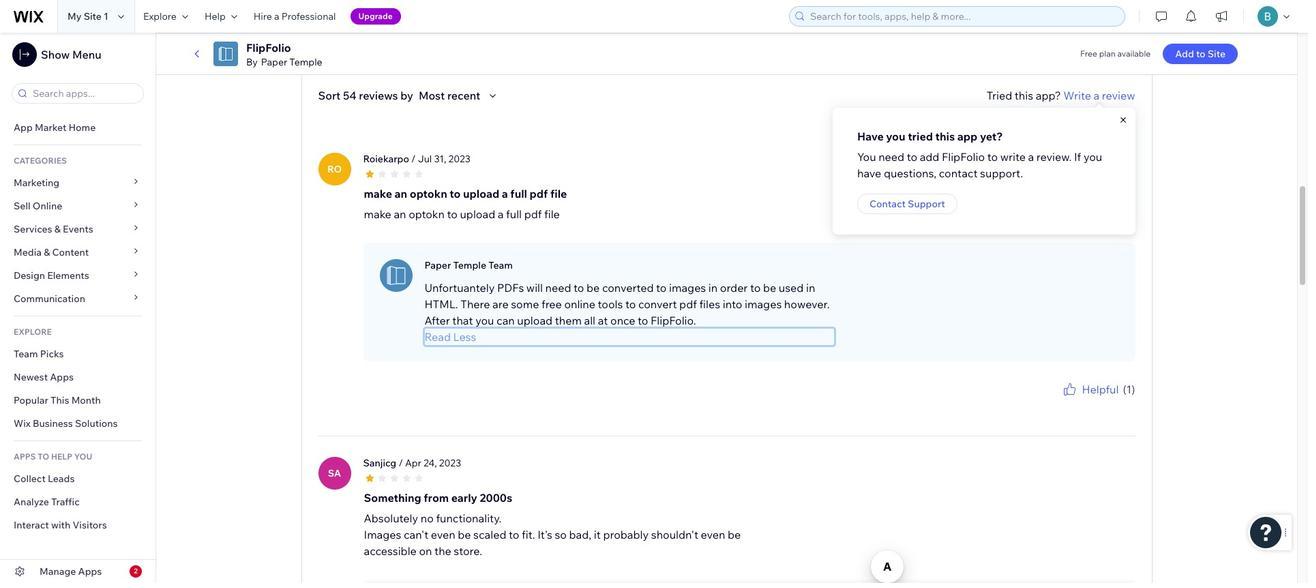 Task type: describe. For each thing, give the bounding box(es) containing it.
hire a professional
[[254, 10, 336, 23]]

apps for newest apps
[[50, 371, 74, 383]]

19
[[1143, 26, 1153, 37]]

elements
[[47, 269, 89, 282]]

contact
[[939, 166, 978, 180]]

show menu
[[41, 48, 101, 61]]

pdf inside unfortuantely pdfs will need to be converted to images in order to be used in html. there are some free online tools to convert pdf files into images however. after that you can upload them all at once to flipfolio. read less
[[680, 297, 697, 311]]

site inside button
[[1208, 48, 1226, 60]]

my
[[68, 10, 82, 23]]

services & events link
[[0, 218, 156, 241]]

probably
[[603, 528, 649, 541]]

thank you for your feedback
[[1027, 397, 1136, 408]]

a inside hire a professional link
[[274, 10, 279, 23]]

wix business solutions
[[14, 418, 118, 430]]

add
[[920, 150, 940, 164]]

0 vertical spatial pdf
[[530, 187, 548, 200]]

if
[[1074, 150, 1082, 164]]

sa
[[328, 467, 341, 479]]

you
[[74, 452, 92, 462]]

1 horizontal spatial 54
[[371, 20, 384, 33]]

app market home link
[[0, 116, 156, 139]]

to up convert
[[656, 281, 667, 294]]

manage apps
[[40, 566, 102, 578]]

1 vertical spatial upload
[[460, 207, 495, 221]]

to right order
[[750, 281, 761, 294]]

analyze traffic
[[14, 496, 80, 508]]

apps to help you
[[14, 452, 92, 462]]

upgrade
[[359, 11, 393, 21]]

1 vertical spatial an
[[394, 207, 406, 221]]

31,
[[434, 153, 446, 165]]

Search for tools, apps, help & more... field
[[806, 7, 1121, 26]]

design
[[14, 269, 45, 282]]

services & events
[[14, 223, 93, 235]]

1 vertical spatial optokn
[[409, 207, 445, 221]]

2 make from the top
[[364, 207, 391, 221]]

converted
[[602, 281, 654, 294]]

app market home
[[14, 121, 96, 134]]

you inside unfortuantely pdfs will need to be converted to images in order to be used in html. there are some free online tools to convert pdf files into images however. after that you can upload them all at once to flipfolio. read less
[[476, 314, 494, 327]]

collect
[[14, 473, 46, 485]]

html.
[[425, 297, 458, 311]]

paper inside flipfolio by paper temple
[[261, 56, 287, 68]]

something
[[364, 491, 421, 505]]

most
[[419, 88, 445, 102]]

leads
[[48, 473, 75, 485]]

to up the paper temple team
[[447, 207, 458, 221]]

less
[[453, 330, 476, 344]]

0 vertical spatial team
[[489, 259, 513, 271]]

2 in from the left
[[806, 281, 815, 294]]

scaled
[[474, 528, 507, 541]]

month
[[71, 394, 101, 407]]

show
[[41, 48, 70, 61]]

0 horizontal spatial on
[[355, 20, 368, 33]]

once
[[611, 314, 635, 327]]

review.
[[1037, 150, 1072, 164]]

that
[[453, 314, 473, 327]]

there
[[461, 297, 490, 311]]

questions,
[[884, 166, 937, 180]]

team inside sidebar element
[[14, 348, 38, 360]]

marketing
[[14, 177, 59, 189]]

to inside button
[[1197, 48, 1206, 60]]

this inside have you tried this app yet? you need to add flipfolio to write a review. if you have questions, contact support.
[[936, 130, 955, 143]]

you left for
[[1053, 397, 1067, 408]]

2
[[134, 567, 138, 576]]

flipfolio inside have you tried this app yet? you need to add flipfolio to write a review. if you have questions, contact support.
[[942, 150, 985, 164]]

bad,
[[569, 528, 592, 541]]

flipfolio.
[[651, 314, 696, 327]]

to up support.
[[988, 150, 998, 164]]

market
[[35, 121, 66, 134]]

flipfolio by paper temple
[[246, 41, 322, 68]]

2023 for roiekarpo / jul 31, 2023
[[449, 153, 471, 165]]

collect leads
[[14, 473, 75, 485]]

sell online
[[14, 200, 62, 212]]

you right if
[[1084, 150, 1103, 164]]

communication
[[14, 293, 87, 305]]

convert
[[638, 297, 677, 311]]

24,
[[424, 457, 437, 469]]

pdfs
[[497, 281, 524, 294]]

sanjicg
[[363, 457, 397, 469]]

/ for / apr 24, 2023
[[399, 457, 403, 469]]

visitors
[[73, 519, 107, 531]]

flipfolio inside flipfolio by paper temple
[[246, 41, 291, 55]]

help
[[205, 10, 226, 23]]

so
[[555, 528, 567, 541]]

accessible
[[364, 544, 417, 558]]

media & content
[[14, 246, 89, 259]]

feedback
[[1100, 397, 1136, 408]]

0 vertical spatial images
[[669, 281, 706, 294]]

paper temple image
[[380, 259, 412, 292]]

to inside "something from early 2000s absolutely no functionality. images can't even be scaled to fit. it's so bad, it probably shouldn't even be accessible on the store."
[[509, 528, 519, 541]]

make an optokn to upload a full pdf file make an optokn to upload a full pdf file
[[364, 187, 567, 221]]

have
[[858, 130, 884, 143]]

be right the 'shouldn't'
[[728, 528, 741, 541]]

traffic
[[51, 496, 80, 508]]

(based on 54 reviews)
[[318, 20, 429, 33]]

sort
[[318, 88, 341, 102]]

flipfolio logo image
[[214, 42, 238, 66]]

tried this app? write a review
[[987, 88, 1136, 102]]

popular this month link
[[0, 389, 156, 412]]

team picks link
[[0, 342, 156, 366]]

add to site button
[[1163, 44, 1238, 64]]

will
[[527, 281, 543, 294]]

newest apps link
[[0, 366, 156, 389]]

upload inside unfortuantely pdfs will need to be converted to images in order to be used in html. there are some free online tools to convert pdf files into images however. after that you can upload them all at once to flipfolio. read less
[[517, 314, 553, 327]]

my site 1
[[68, 10, 108, 23]]

1 vertical spatial paper
[[425, 259, 451, 271]]

1 vertical spatial 54
[[343, 88, 357, 102]]

1 make from the top
[[364, 187, 392, 200]]

some
[[511, 297, 539, 311]]

1 vertical spatial pdf
[[524, 207, 542, 221]]

you left tried
[[886, 130, 906, 143]]

sidebar element
[[0, 33, 156, 583]]

functionality.
[[436, 511, 502, 525]]

by
[[401, 88, 413, 102]]

support.
[[980, 166, 1023, 180]]

analyze traffic link
[[0, 491, 156, 514]]

hire a professional link
[[245, 0, 344, 33]]

/ for / jul 31, 2023
[[411, 153, 416, 165]]

are
[[493, 297, 509, 311]]

app
[[14, 121, 33, 134]]

images
[[364, 528, 401, 541]]



Task type: locate. For each thing, give the bounding box(es) containing it.
0 vertical spatial apps
[[50, 371, 74, 383]]

even up the
[[431, 528, 455, 541]]

0 horizontal spatial team
[[14, 348, 38, 360]]

need up free
[[545, 281, 571, 294]]

make
[[364, 187, 392, 200], [364, 207, 391, 221]]

0 horizontal spatial need
[[545, 281, 571, 294]]

in up however.
[[806, 281, 815, 294]]

1 horizontal spatial this
[[1015, 88, 1034, 102]]

to
[[1197, 48, 1206, 60], [907, 150, 918, 164], [988, 150, 998, 164], [450, 187, 461, 200], [447, 207, 458, 221], [574, 281, 584, 294], [656, 281, 667, 294], [750, 281, 761, 294], [626, 297, 636, 311], [638, 314, 648, 327], [509, 528, 519, 541]]

most recent
[[419, 88, 481, 102]]

team up pdfs on the left
[[489, 259, 513, 271]]

Search apps... field
[[29, 84, 139, 103]]

to right once on the bottom of the page
[[638, 314, 648, 327]]

paper up the unfortuantely
[[425, 259, 451, 271]]

on right the (based
[[355, 20, 368, 33]]

0 horizontal spatial paper
[[261, 56, 287, 68]]

free
[[542, 297, 562, 311]]

(based
[[318, 20, 353, 33]]

2023 right 24,
[[439, 457, 461, 469]]

1 horizontal spatial temple
[[453, 259, 486, 271]]

to up online
[[574, 281, 584, 294]]

0 horizontal spatial images
[[669, 281, 706, 294]]

1 vertical spatial images
[[745, 297, 782, 311]]

on left the
[[419, 544, 432, 558]]

to
[[38, 452, 49, 462]]

site right add
[[1208, 48, 1226, 60]]

0 vertical spatial paper
[[261, 56, 287, 68]]

write
[[1001, 150, 1026, 164]]

wix business solutions link
[[0, 412, 156, 435]]

show menu button
[[12, 42, 101, 67]]

home
[[69, 121, 96, 134]]

flipfolio up by
[[246, 41, 291, 55]]

1 vertical spatial temple
[[453, 259, 486, 271]]

paper right by
[[261, 56, 287, 68]]

1 horizontal spatial on
[[419, 544, 432, 558]]

&
[[54, 223, 61, 235], [44, 246, 50, 259]]

paper temple team
[[425, 259, 513, 271]]

0 vertical spatial flipfolio
[[246, 41, 291, 55]]

to down 'converted'
[[626, 297, 636, 311]]

interact
[[14, 519, 49, 531]]

0 vertical spatial &
[[54, 223, 61, 235]]

on inside "something from early 2000s absolutely no functionality. images can't even be scaled to fit. it's so bad, it probably shouldn't even be accessible on the store."
[[419, 544, 432, 558]]

apps up this in the bottom of the page
[[50, 371, 74, 383]]

54
[[371, 20, 384, 33], [343, 88, 357, 102]]

media
[[14, 246, 42, 259]]

/
[[411, 153, 416, 165], [399, 457, 403, 469]]

0 vertical spatial 54
[[371, 20, 384, 33]]

0 horizontal spatial temple
[[289, 56, 322, 68]]

0 vertical spatial 2023
[[449, 153, 471, 165]]

it
[[594, 528, 601, 541]]

1 vertical spatial this
[[936, 130, 955, 143]]

1 horizontal spatial apps
[[78, 566, 102, 578]]

have
[[858, 166, 882, 180]]

0 horizontal spatial this
[[936, 130, 955, 143]]

add to site
[[1176, 48, 1226, 60]]

temple up 'sort'
[[289, 56, 322, 68]]

flipfolio up contact
[[942, 150, 985, 164]]

temple inside flipfolio by paper temple
[[289, 56, 322, 68]]

to right add
[[1197, 48, 1206, 60]]

free plan available
[[1081, 48, 1151, 59]]

1 vertical spatial make
[[364, 207, 391, 221]]

0 horizontal spatial 54
[[343, 88, 357, 102]]

to left fit.
[[509, 528, 519, 541]]

/ left apr
[[399, 457, 403, 469]]

1 horizontal spatial even
[[701, 528, 725, 541]]

0 vertical spatial /
[[411, 153, 416, 165]]

54 left reviews)
[[371, 20, 384, 33]]

files
[[700, 297, 720, 311]]

can't
[[404, 528, 429, 541]]

this
[[51, 394, 69, 407]]

1 horizontal spatial /
[[411, 153, 416, 165]]

0 vertical spatial full
[[511, 187, 527, 200]]

a inside have you tried this app yet? you need to add flipfolio to write a review. if you have questions, contact support.
[[1028, 150, 1034, 164]]

0 horizontal spatial in
[[709, 281, 718, 294]]

explore
[[143, 10, 177, 23]]

0 vertical spatial need
[[879, 150, 905, 164]]

this left app?
[[1015, 88, 1034, 102]]

recent
[[447, 88, 481, 102]]

1 horizontal spatial flipfolio
[[942, 150, 985, 164]]

site left 1
[[84, 10, 102, 23]]

1 vertical spatial full
[[506, 207, 522, 221]]

images up the files
[[669, 281, 706, 294]]

0 horizontal spatial apps
[[50, 371, 74, 383]]

1 vertical spatial &
[[44, 246, 50, 259]]

with
[[51, 519, 70, 531]]

this
[[1015, 88, 1034, 102], [936, 130, 955, 143]]

& for content
[[44, 246, 50, 259]]

team picks
[[14, 348, 64, 360]]

business
[[33, 418, 73, 430]]

1 horizontal spatial need
[[879, 150, 905, 164]]

0 horizontal spatial site
[[84, 10, 102, 23]]

communication link
[[0, 287, 156, 310]]

tried
[[987, 88, 1013, 102]]

0 vertical spatial this
[[1015, 88, 1034, 102]]

most recent button
[[419, 87, 501, 103]]

design elements
[[14, 269, 89, 282]]

1 even from the left
[[431, 528, 455, 541]]

2023 for sanjicg / apr 24, 2023
[[439, 457, 461, 469]]

interact with visitors
[[14, 519, 107, 531]]

1 vertical spatial 2023
[[439, 457, 461, 469]]

1 horizontal spatial in
[[806, 281, 815, 294]]

store.
[[454, 544, 482, 558]]

1 in from the left
[[709, 281, 718, 294]]

1 vertical spatial on
[[419, 544, 432, 558]]

newest apps
[[14, 371, 74, 383]]

to up 'questions,'
[[907, 150, 918, 164]]

1 vertical spatial flipfolio
[[942, 150, 985, 164]]

& left events
[[54, 223, 61, 235]]

0 horizontal spatial /
[[399, 457, 403, 469]]

need inside unfortuantely pdfs will need to be converted to images in order to be used in html. there are some free online tools to convert pdf files into images however. after that you can upload them all at once to flipfolio. read less
[[545, 281, 571, 294]]

optokn
[[410, 187, 447, 200], [409, 207, 445, 221]]

1 vertical spatial site
[[1208, 48, 1226, 60]]

add
[[1176, 48, 1194, 60]]

2 vertical spatial pdf
[[680, 297, 697, 311]]

have you tried this app yet? you need to add flipfolio to write a review. if you have questions, contact support.
[[858, 130, 1103, 180]]

sort 54 reviews by
[[318, 88, 413, 102]]

2023
[[449, 153, 471, 165], [439, 457, 461, 469]]

1
[[104, 10, 108, 23]]

even right the 'shouldn't'
[[701, 528, 725, 541]]

1 vertical spatial need
[[545, 281, 571, 294]]

in up the files
[[709, 281, 718, 294]]

2 vertical spatial upload
[[517, 314, 553, 327]]

full
[[511, 187, 527, 200], [506, 207, 522, 221]]

& for events
[[54, 223, 61, 235]]

54 right 'sort'
[[343, 88, 357, 102]]

(1)
[[1123, 382, 1136, 396]]

0 vertical spatial optokn
[[410, 187, 447, 200]]

to down the roiekarpo / jul 31, 2023 at the top left of page
[[450, 187, 461, 200]]

tried
[[908, 130, 933, 143]]

temple up the unfortuantely
[[453, 259, 486, 271]]

0 horizontal spatial &
[[44, 246, 50, 259]]

all
[[584, 314, 596, 327]]

& right media
[[44, 246, 50, 259]]

images right into
[[745, 297, 782, 311]]

1 horizontal spatial paper
[[425, 259, 451, 271]]

apps right manage
[[78, 566, 102, 578]]

0 vertical spatial make
[[364, 187, 392, 200]]

content
[[52, 246, 89, 259]]

help button
[[196, 0, 245, 33]]

1 horizontal spatial site
[[1208, 48, 1226, 60]]

them
[[555, 314, 582, 327]]

by
[[246, 56, 258, 68]]

need inside have you tried this app yet? you need to add flipfolio to write a review. if you have questions, contact support.
[[879, 150, 905, 164]]

be left used
[[763, 281, 777, 294]]

analyze
[[14, 496, 49, 508]]

1 vertical spatial apps
[[78, 566, 102, 578]]

you down there
[[476, 314, 494, 327]]

1 horizontal spatial &
[[54, 223, 61, 235]]

2 even from the left
[[701, 528, 725, 541]]

0 vertical spatial temple
[[289, 56, 322, 68]]

collect leads link
[[0, 467, 156, 491]]

0 horizontal spatial even
[[431, 528, 455, 541]]

need right you
[[879, 150, 905, 164]]

online
[[564, 297, 596, 311]]

wix
[[14, 418, 31, 430]]

sell
[[14, 200, 30, 212]]

1 vertical spatial /
[[399, 457, 403, 469]]

1 horizontal spatial images
[[745, 297, 782, 311]]

you
[[858, 150, 876, 164]]

write a review button
[[1064, 87, 1136, 103]]

yet?
[[980, 130, 1003, 143]]

however.
[[784, 297, 830, 311]]

0 vertical spatial an
[[395, 187, 407, 200]]

2023 right 31,
[[449, 153, 471, 165]]

reviews)
[[387, 20, 429, 33]]

apps for manage apps
[[78, 566, 102, 578]]

0 vertical spatial file
[[551, 187, 567, 200]]

0 vertical spatial site
[[84, 10, 102, 23]]

free
[[1081, 48, 1098, 59]]

0 horizontal spatial flipfolio
[[246, 41, 291, 55]]

1 vertical spatial file
[[544, 207, 560, 221]]

1 horizontal spatial team
[[489, 259, 513, 271]]

even
[[431, 528, 455, 541], [701, 528, 725, 541]]

upload
[[463, 187, 499, 200], [460, 207, 495, 221], [517, 314, 553, 327]]

hire
[[254, 10, 272, 23]]

0 vertical spatial upload
[[463, 187, 499, 200]]

this left app
[[936, 130, 955, 143]]

events
[[63, 223, 93, 235]]

manage
[[40, 566, 76, 578]]

a
[[274, 10, 279, 23], [1094, 88, 1100, 102], [1028, 150, 1034, 164], [502, 187, 508, 200], [498, 207, 504, 221]]

be up online
[[587, 281, 600, 294]]

popular this month
[[14, 394, 101, 407]]

no
[[421, 511, 434, 525]]

professional
[[282, 10, 336, 23]]

1 vertical spatial team
[[14, 348, 38, 360]]

0 vertical spatial on
[[355, 20, 368, 33]]

popular
[[14, 394, 48, 407]]

/ left jul
[[411, 153, 416, 165]]

absolutely
[[364, 511, 418, 525]]

apps
[[50, 371, 74, 383], [78, 566, 102, 578]]

team down explore at the bottom left
[[14, 348, 38, 360]]

categories
[[14, 156, 67, 166]]

be up store.
[[458, 528, 471, 541]]

site
[[84, 10, 102, 23], [1208, 48, 1226, 60]]

app?
[[1036, 88, 1061, 102]]



Task type: vqa. For each thing, say whether or not it's contained in the screenshot.
Newest Apps's Apps
yes



